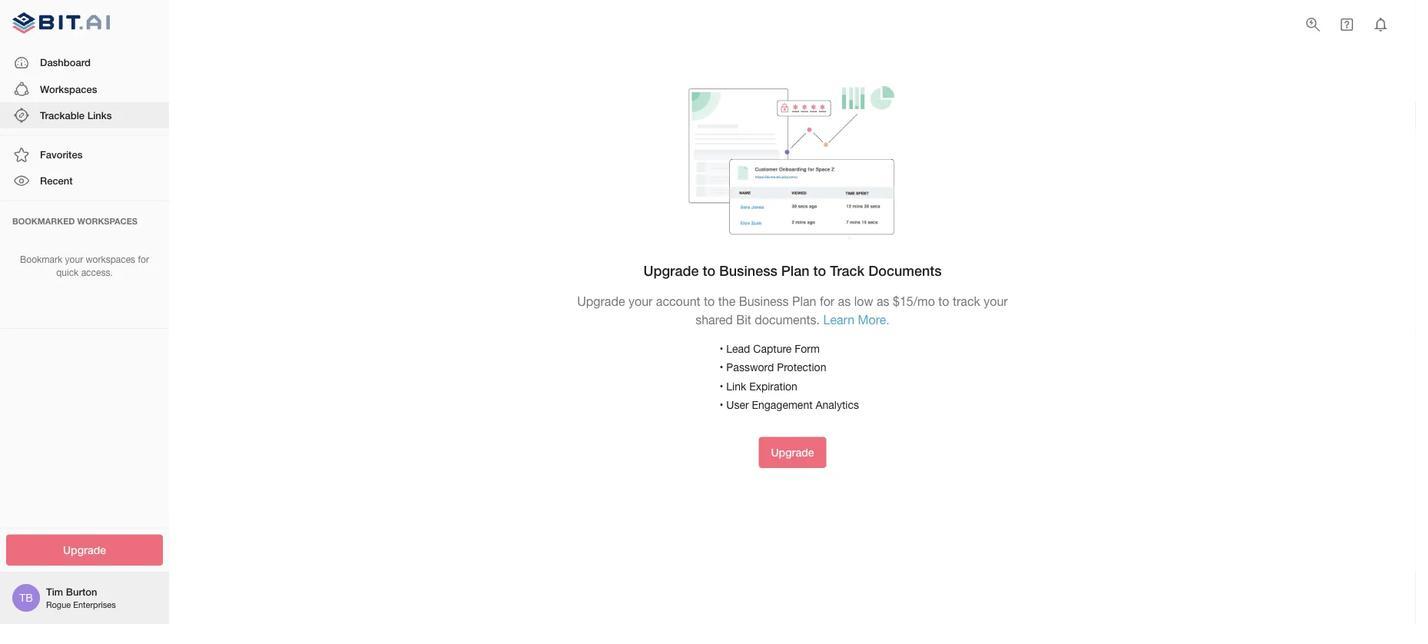 Task type: locate. For each thing, give the bounding box(es) containing it.
for
[[138, 254, 149, 265], [820, 295, 835, 309]]

0 vertical spatial plan
[[782, 263, 810, 279]]

your up quick
[[65, 254, 83, 265]]

plan up documents.
[[793, 295, 817, 309]]

engagement
[[752, 399, 813, 411]]

business
[[720, 263, 778, 279], [739, 295, 789, 309]]

the
[[719, 295, 736, 309]]

recent button
[[0, 168, 169, 194]]

shared
[[696, 312, 733, 327]]

protection
[[777, 361, 827, 374]]

1 vertical spatial upgrade button
[[6, 535, 163, 566]]

bit
[[737, 312, 752, 327]]

learn more. link
[[824, 312, 890, 327]]

upgrade button up burton
[[6, 535, 163, 566]]

• lead capture form • password protection • link expiration • user engagement analytics
[[720, 342, 860, 411]]

workspaces
[[40, 83, 97, 95]]

•
[[720, 342, 724, 355], [720, 361, 724, 374], [720, 380, 724, 393], [720, 399, 724, 411]]

1 vertical spatial plan
[[793, 295, 817, 309]]

dashboard
[[40, 57, 91, 68]]

trackable links
[[40, 109, 112, 121]]

0 vertical spatial for
[[138, 254, 149, 265]]

business up the
[[720, 263, 778, 279]]

low
[[855, 295, 874, 309]]

your
[[65, 254, 83, 265], [629, 295, 653, 309], [984, 295, 1008, 309]]

bookmarked workspaces
[[12, 216, 138, 226]]

for right workspaces at the top left of page
[[138, 254, 149, 265]]

documents.
[[755, 312, 820, 327]]

to
[[703, 263, 716, 279], [814, 263, 827, 279], [704, 295, 715, 309], [939, 295, 950, 309]]

expiration
[[750, 380, 798, 393]]

1 horizontal spatial as
[[877, 295, 890, 309]]

as up learn
[[838, 295, 851, 309]]

quick
[[56, 267, 79, 278]]

• left lead
[[720, 342, 724, 355]]

tim burton rogue enterprises
[[46, 586, 116, 610]]

track
[[830, 263, 865, 279]]

0 horizontal spatial upgrade button
[[6, 535, 163, 566]]

• left user
[[720, 399, 724, 411]]

as right low
[[877, 295, 890, 309]]

burton
[[66, 586, 97, 598]]

upgrade
[[644, 263, 699, 279], [578, 295, 625, 309], [771, 446, 815, 459], [63, 544, 106, 557]]

0 horizontal spatial as
[[838, 295, 851, 309]]

upgrade button down engagement
[[759, 437, 827, 468]]

1 horizontal spatial for
[[820, 295, 835, 309]]

1 vertical spatial for
[[820, 295, 835, 309]]

your left account
[[629, 295, 653, 309]]

1 vertical spatial business
[[739, 295, 789, 309]]

upgrade button
[[759, 437, 827, 468], [6, 535, 163, 566]]

recent
[[40, 175, 73, 187]]

tb
[[19, 592, 33, 604]]

for up learn
[[820, 295, 835, 309]]

workspaces
[[86, 254, 135, 265]]

plan
[[782, 263, 810, 279], [793, 295, 817, 309]]

business up 'bit' on the right
[[739, 295, 789, 309]]

your inside bookmark your workspaces for quick access.
[[65, 254, 83, 265]]

upgrade inside upgrade your account to the business plan for as low as $15/mo to track your shared bit documents.
[[578, 295, 625, 309]]

access.
[[81, 267, 113, 278]]

1 as from the left
[[838, 295, 851, 309]]

1 horizontal spatial your
[[629, 295, 653, 309]]

0 horizontal spatial your
[[65, 254, 83, 265]]

link
[[727, 380, 747, 393]]

2 horizontal spatial your
[[984, 295, 1008, 309]]

your right track
[[984, 295, 1008, 309]]

documents
[[869, 263, 942, 279]]

workspaces button
[[0, 76, 169, 102]]

1 horizontal spatial upgrade button
[[759, 437, 827, 468]]

3 • from the top
[[720, 380, 724, 393]]

1 • from the top
[[720, 342, 724, 355]]

plan up upgrade your account to the business plan for as low as $15/mo to track your shared bit documents.
[[782, 263, 810, 279]]

as
[[838, 295, 851, 309], [877, 295, 890, 309]]

• left password
[[720, 361, 724, 374]]

trackable
[[40, 109, 85, 121]]

0 horizontal spatial for
[[138, 254, 149, 265]]

0 vertical spatial upgrade button
[[759, 437, 827, 468]]

• left link
[[720, 380, 724, 393]]



Task type: vqa. For each thing, say whether or not it's contained in the screenshot.
Upgrade your account to the Business Plan for as low as $15/mo to track your shared Bit documents.
yes



Task type: describe. For each thing, give the bounding box(es) containing it.
account
[[656, 295, 701, 309]]

$15/mo
[[893, 295, 936, 309]]

bookmark
[[20, 254, 62, 265]]

track
[[953, 295, 981, 309]]

user
[[727, 399, 749, 411]]

to left track at the top of the page
[[814, 263, 827, 279]]

to left track
[[939, 295, 950, 309]]

business inside upgrade your account to the business plan for as low as $15/mo to track your shared bit documents.
[[739, 295, 789, 309]]

analytics
[[816, 399, 860, 411]]

lead
[[727, 342, 751, 355]]

2 as from the left
[[877, 295, 890, 309]]

bookmarked
[[12, 216, 75, 226]]

upgrade to business plan to track documents
[[644, 263, 942, 279]]

learn
[[824, 312, 855, 327]]

tim
[[46, 586, 63, 598]]

plan inside upgrade your account to the business plan for as low as $15/mo to track your shared bit documents.
[[793, 295, 817, 309]]

trackable links button
[[0, 102, 169, 129]]

learn more.
[[824, 312, 890, 327]]

links
[[87, 109, 112, 121]]

upgrade your account to the business plan for as low as $15/mo to track your shared bit documents.
[[578, 295, 1008, 327]]

form
[[795, 342, 820, 355]]

dashboard button
[[0, 50, 169, 76]]

enterprises
[[73, 600, 116, 610]]

to up shared
[[703, 263, 716, 279]]

your for workspaces
[[65, 254, 83, 265]]

capture
[[754, 342, 792, 355]]

0 vertical spatial business
[[720, 263, 778, 279]]

your for account
[[629, 295, 653, 309]]

favorites button
[[0, 142, 169, 168]]

more.
[[858, 312, 890, 327]]

password
[[727, 361, 774, 374]]

for inside upgrade your account to the business plan for as low as $15/mo to track your shared bit documents.
[[820, 295, 835, 309]]

2 • from the top
[[720, 361, 724, 374]]

workspaces
[[77, 216, 138, 226]]

for inside bookmark your workspaces for quick access.
[[138, 254, 149, 265]]

rogue
[[46, 600, 71, 610]]

to left the
[[704, 295, 715, 309]]

4 • from the top
[[720, 399, 724, 411]]

bookmark your workspaces for quick access.
[[20, 254, 149, 278]]

favorites
[[40, 149, 83, 160]]



